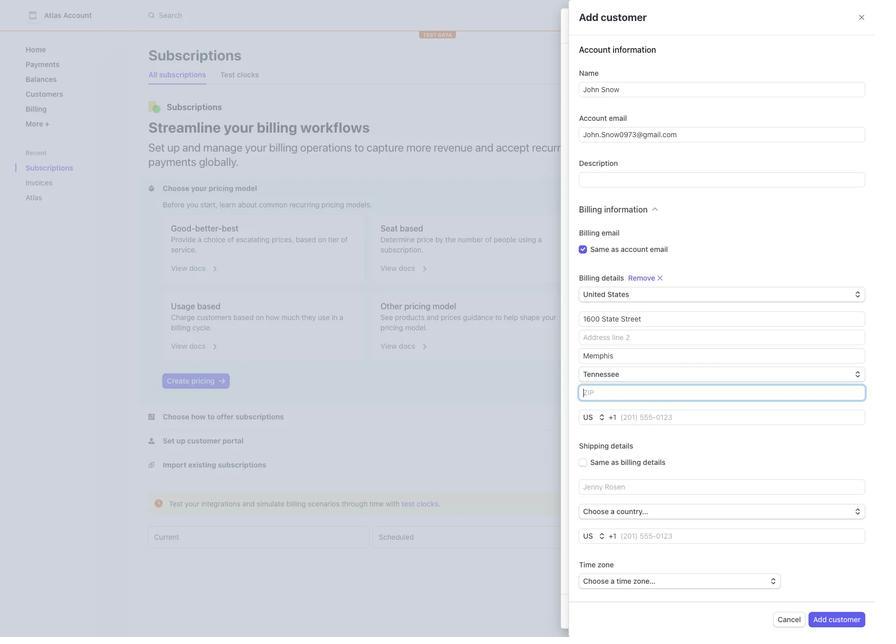 Task type: locate. For each thing, give the bounding box(es) containing it.
0 vertical spatial test
[[613, 20, 631, 31]]

2 horizontal spatial revenue
[[791, 214, 817, 223]]

1 same from the top
[[591, 245, 610, 253]]

a right using
[[538, 235, 542, 244]]

billing up 0.8%
[[629, 179, 649, 187]]

choose for choose a country…
[[584, 507, 609, 516]]

0 vertical spatial the
[[446, 235, 456, 244]]

billing for billing details
[[579, 273, 600, 282]]

1 vertical spatial +
[[609, 532, 614, 540]]

1 + from the top
[[609, 413, 614, 421]]

details up same as billing details
[[611, 441, 634, 450]]

view for usage based
[[171, 342, 187, 350]]

pricing up "learn"
[[209, 184, 234, 193]]

1 vertical spatial subscription
[[571, 519, 631, 531]]

view docs down service.
[[171, 264, 206, 272]]

create left svg icon
[[167, 376, 190, 385]]

subscription for settings
[[571, 519, 631, 531]]

0 horizontal spatial revenue
[[434, 141, 473, 154]]

test up account information
[[613, 20, 631, 31]]

same down 'shipping'
[[591, 458, 610, 467]]

tab list
[[144, 66, 819, 84], [149, 526, 819, 548]]

test clocks
[[220, 70, 259, 79]]

developers link
[[625, 7, 672, 24]]

payments up the automate
[[629, 201, 661, 210]]

scale up quoting,
[[651, 179, 670, 187]]

+ for (201) 555-0123 phone field
[[609, 413, 614, 421]]

view docs button for seat
[[375, 257, 428, 276]]

1 as from the top
[[612, 245, 619, 253]]

1 of from the left
[[228, 235, 234, 244]]

create pricing link
[[163, 374, 229, 388]]

create inside subscription settings dialog
[[571, 20, 603, 31]]

your for pricing
[[191, 184, 207, 193]]

2 subscription from the top
[[571, 519, 631, 531]]

atlas inside button
[[44, 11, 61, 19]]

0 vertical spatial atlas
[[44, 11, 61, 19]]

accept
[[496, 141, 530, 154]]

2 1 from the top
[[614, 532, 617, 540]]

1 left new on the right bottom of page
[[614, 413, 617, 421]]

0 horizontal spatial clocks
[[237, 70, 259, 79]]

0 horizontal spatial atlas
[[26, 193, 42, 202]]

0 vertical spatial +
[[609, 413, 614, 421]]

svg image for free trial days
[[585, 390, 591, 396]]

1 vertical spatial trial
[[610, 389, 623, 397]]

invoice inside the billing scale 0.8% on recurring payments and one-time invoice payments automate quoting, subscription billing, invoicing, revenue recovery, and revenue recognition.
[[770, 193, 793, 201]]

view down determine
[[381, 264, 397, 272]]

based inside good-better-best provide a choice of escalating prices, based on tier of service.
[[296, 235, 316, 244]]

this
[[779, 487, 789, 495]]

view docs for good-
[[171, 264, 206, 272]]

create for create pricing
[[167, 376, 190, 385]]

as for billing
[[612, 458, 619, 467]]

details for shipping details
[[611, 441, 634, 450]]

the left entire
[[648, 533, 659, 541]]

1 vertical spatial atlas
[[26, 193, 42, 202]]

subscription.
[[381, 245, 424, 254], [791, 487, 827, 495]]

and inside other pricing model see products and prices guidance to help shape your pricing model.
[[427, 313, 439, 322]]

1 subscription from the top
[[571, 118, 631, 130]]

0 horizontal spatial customer
[[601, 11, 647, 23]]

on inside dialog
[[717, 581, 725, 589]]

customers link
[[22, 86, 120, 102]]

2 + from the top
[[609, 532, 614, 540]]

starting
[[595, 312, 626, 321]]

1 horizontal spatial subscription.
[[791, 487, 827, 495]]

view docs
[[171, 264, 206, 272], [381, 264, 416, 272], [171, 342, 206, 350], [381, 342, 416, 350]]

view docs button
[[165, 257, 219, 276], [375, 257, 428, 276], [165, 335, 219, 353], [375, 335, 428, 353]]

a right the in
[[340, 313, 344, 322]]

on right 0.8%
[[647, 193, 656, 201]]

days for add trial days
[[625, 389, 640, 397]]

1 vertical spatial test
[[169, 499, 183, 508]]

0 vertical spatial subscriptions
[[149, 47, 242, 64]]

revenue right invoicing,
[[791, 214, 817, 223]]

number
[[458, 235, 484, 244]]

atlas for atlas
[[26, 193, 42, 202]]

subscriptions
[[149, 47, 242, 64], [167, 102, 222, 112], [26, 163, 73, 172]]

charge
[[171, 313, 195, 322]]

view docs button for usage
[[165, 335, 219, 353]]

your right manage
[[245, 141, 267, 154]]

choose a time zone…
[[584, 577, 656, 585]]

docs down determine
[[399, 264, 416, 272]]

billing down pricing
[[579, 228, 600, 237]]

to left 'capture'
[[355, 141, 364, 154]]

to right upgrade
[[664, 242, 671, 251]]

Account email email field
[[579, 128, 865, 142]]

svg image for bill  starting
[[585, 333, 591, 339]]

recurring right accept
[[532, 141, 576, 154]]

2 horizontal spatial time
[[754, 193, 768, 201]]

svg image inside filter popup button
[[627, 52, 633, 58]]

subscription right entire
[[681, 533, 721, 541]]

1 horizontal spatial model
[[433, 302, 456, 311]]

account
[[621, 245, 649, 253]]

0 vertical spatial account
[[63, 11, 92, 19]]

1 vertical spatial create
[[167, 376, 190, 385]]

2 as from the top
[[612, 458, 619, 467]]

trial right free
[[600, 370, 616, 379]]

subscription. right this
[[791, 487, 827, 495]]

view docs button down "model."
[[375, 335, 428, 353]]

atlas inside recent element
[[26, 193, 42, 202]]

the right by
[[446, 235, 456, 244]]

0 vertical spatial test
[[220, 70, 235, 79]]

1 vertical spatial account
[[579, 45, 611, 54]]

1 vertical spatial time
[[370, 499, 384, 508]]

docs for determine
[[399, 264, 416, 272]]

1 horizontal spatial invoice
[[770, 193, 793, 201]]

0 vertical spatial trial
[[600, 370, 616, 379]]

the inside seat based determine price by the number of people using a subscription.
[[446, 235, 456, 244]]

a inside usage based charge customers based on how much they use in a billing cycle.
[[340, 313, 344, 322]]

subscription for details
[[571, 118, 631, 130]]

account up customer
[[579, 45, 611, 54]]

2 vertical spatial email
[[650, 245, 668, 253]]

details for billing details
[[602, 273, 625, 282]]

united states button
[[579, 287, 865, 302]]

how
[[266, 313, 280, 322]]

model up prices
[[433, 302, 456, 311]]

description
[[579, 159, 618, 167]]

time left the "zone…"
[[617, 577, 632, 585]]

subscription. inside seat based determine price by the number of people using a subscription.
[[381, 245, 424, 254]]

svg image left oct
[[585, 333, 591, 339]]

days for free trial days
[[617, 370, 636, 379]]

billing up united
[[579, 273, 600, 282]]

your up you
[[191, 184, 207, 193]]

choose for choose a time zone…
[[584, 577, 609, 585]]

1 vertical spatial tab list
[[149, 526, 819, 548]]

email up duration
[[609, 114, 627, 122]]

1 horizontal spatial of
[[341, 235, 348, 244]]

invoice left will at bottom
[[666, 349, 688, 357]]

products
[[395, 313, 425, 322]]

and left accept
[[476, 141, 494, 154]]

oct 18, 2023
[[595, 331, 638, 339]]

pricing inside dropdown button
[[209, 184, 234, 193]]

0 horizontal spatial the
[[446, 235, 456, 244]]

shape
[[520, 313, 540, 322]]

a left the country…
[[611, 507, 615, 516]]

0 vertical spatial same
[[591, 245, 610, 253]]

1 horizontal spatial customer
[[829, 615, 861, 624]]

+ 1 left apply
[[609, 532, 617, 540]]

atlas for atlas account
[[44, 11, 61, 19]]

billing inside subscription settings dialog
[[829, 487, 846, 495]]

billing up more
[[26, 104, 47, 113]]

docs for model
[[399, 342, 416, 350]]

days inside button
[[625, 389, 640, 397]]

0 vertical spatial subscription
[[571, 118, 631, 130]]

your for integrations
[[185, 499, 199, 508]]

before you start, learn about common recurring pricing models.
[[163, 200, 372, 209]]

1 horizontal spatial atlas
[[44, 11, 61, 19]]

determine
[[381, 235, 415, 244]]

details inside subscription settings dialog
[[633, 118, 665, 130]]

also
[[604, 349, 617, 357]]

1 vertical spatial subscription.
[[791, 487, 827, 495]]

on inside usage based charge customers based on how much they use in a billing cycle.
[[256, 313, 264, 322]]

generated.
[[713, 349, 747, 357]]

1 vertical spatial choose
[[584, 507, 609, 516]]

account
[[63, 11, 92, 19], [579, 45, 611, 54], [579, 114, 608, 122]]

2023
[[620, 331, 638, 339]]

subscriptions up subscriptions
[[149, 47, 242, 64]]

0 vertical spatial 1
[[614, 413, 617, 421]]

settings left apply
[[593, 533, 619, 541]]

view docs button down service.
[[165, 257, 219, 276]]

the left "next"
[[638, 349, 648, 357]]

1 vertical spatial 1
[[614, 532, 617, 540]]

1 1 from the top
[[614, 413, 617, 421]]

billing for billing email
[[579, 228, 600, 237]]

canceled
[[604, 533, 635, 541]]

1 vertical spatial test
[[402, 499, 415, 508]]

your up manage
[[224, 119, 254, 136]]

on left tier at the top of page
[[318, 235, 327, 244]]

0 horizontal spatial model
[[235, 184, 257, 193]]

1 horizontal spatial settings
[[633, 519, 672, 531]]

see
[[381, 313, 393, 322]]

1 horizontal spatial test
[[220, 70, 235, 79]]

City text field
[[579, 349, 865, 363]]

home link
[[22, 41, 120, 58]]

+ 1 left new on the right bottom of page
[[609, 413, 617, 421]]

view for seat based
[[381, 264, 397, 272]]

1 vertical spatial the
[[638, 349, 648, 357]]

time inside the billing scale 0.8% on recurring payments and one-time invoice payments automate quoting, subscription billing, invoicing, revenue recovery, and revenue recognition.
[[754, 193, 768, 201]]

schedule automatic subscription phases for this subscription. billing scale only
[[653, 487, 876, 495]]

1 horizontal spatial clocks
[[417, 499, 439, 508]]

based up customers
[[197, 302, 221, 311]]

0 vertical spatial create
[[571, 20, 603, 31]]

(201) 555-0123 telephone field
[[617, 529, 865, 543]]

seat
[[381, 224, 398, 233]]

settings up entire
[[633, 519, 672, 531]]

view docs down determine
[[381, 264, 416, 272]]

upgrade to scale
[[633, 242, 692, 251]]

svg image left filter
[[627, 52, 633, 58]]

test right with on the left bottom of the page
[[402, 499, 415, 508]]

billing scale 0.8% on recurring payments and one-time invoice payments automate quoting, subscription billing, invoicing, revenue recovery, and revenue recognition.
[[629, 179, 817, 231]]

1 vertical spatial email
[[602, 228, 620, 237]]

automatic
[[681, 487, 709, 495]]

other pricing model see products and prices guidance to help shape your pricing model.
[[381, 302, 557, 332]]

information for billing information
[[605, 205, 648, 214]]

2 horizontal spatial of
[[486, 235, 492, 244]]

1 horizontal spatial create
[[571, 20, 603, 31]]

1 for (201) 555-0123 phone field
[[614, 413, 617, 421]]

2 vertical spatial time
[[617, 577, 632, 585]]

0 vertical spatial customer
[[601, 11, 647, 23]]

1 vertical spatial same
[[591, 458, 610, 467]]

to left help
[[496, 313, 502, 322]]

based
[[400, 224, 423, 233], [296, 235, 316, 244], [197, 302, 221, 311], [234, 313, 254, 322]]

svg image inside add trial days button
[[585, 390, 591, 396]]

1 vertical spatial settings
[[593, 533, 619, 541]]

on left the file
[[717, 581, 725, 589]]

billing up 0.5%
[[639, 124, 659, 133]]

add customer right cancel
[[814, 615, 861, 624]]

0 vertical spatial time
[[754, 193, 768, 201]]

svg image
[[627, 52, 633, 58], [149, 185, 155, 192], [585, 333, 591, 339], [585, 390, 591, 396]]

svg image inside oct 18, 2023 button
[[585, 333, 591, 339]]

time left with on the left bottom of the page
[[370, 499, 384, 508]]

method
[[690, 581, 715, 589]]

0 horizontal spatial settings
[[593, 533, 619, 541]]

good-better-best provide a choice of escalating prices, based on tier of service.
[[171, 224, 348, 254]]

0 vertical spatial tab list
[[144, 66, 819, 84]]

choose inside popup button
[[584, 507, 609, 516]]

2 vertical spatial the
[[648, 533, 659, 541]]

settings
[[633, 519, 672, 531], [593, 533, 619, 541]]

the inside subscription settings these settings apply to the entire subscription and span across all phases.
[[648, 533, 659, 541]]

your inside choose your pricing model dropdown button
[[191, 184, 207, 193]]

2 same from the top
[[591, 458, 610, 467]]

0.5%
[[629, 138, 645, 146]]

billing inside core navigation links element
[[26, 104, 47, 113]]

0 vertical spatial invoice
[[770, 193, 793, 201]]

0 vertical spatial days
[[617, 370, 636, 379]]

0 horizontal spatial invoice
[[666, 349, 688, 357]]

0 vertical spatial choose
[[163, 184, 190, 193]]

is
[[597, 349, 602, 357]]

usage
[[171, 302, 195, 311]]

in
[[332, 313, 338, 322]]

one-
[[738, 193, 754, 201]]

1 horizontal spatial add customer
[[814, 615, 861, 624]]

0 vertical spatial + 1
[[609, 413, 617, 421]]

payments inside streamline your billing workflows set up and manage your billing operations to capture more revenue and accept recurring payments globally.
[[149, 155, 197, 168]]

information down 0.8%
[[605, 205, 648, 214]]

trial inside add trial days button
[[610, 389, 623, 397]]

a inside good-better-best provide a choice of escalating prices, based on tier of service.
[[198, 235, 202, 244]]

0 vertical spatial clocks
[[237, 70, 259, 79]]

Description text field
[[579, 173, 865, 187]]

1 vertical spatial add customer
[[814, 615, 861, 624]]

on inside the billing scale 0.8% on recurring payments and one-time invoice payments automate quoting, subscription billing, invoicing, revenue recovery, and revenue recognition.
[[647, 193, 656, 201]]

18,
[[609, 331, 619, 339]]

view down service.
[[171, 264, 187, 272]]

1 left apply
[[614, 532, 617, 540]]

zone…
[[634, 577, 656, 585]]

test for test clocks
[[220, 70, 235, 79]]

2 horizontal spatial the
[[648, 533, 659, 541]]

revenue up upgrade to scale
[[675, 223, 701, 231]]

billing for billing scale 0.8% on recurring payments and one-time invoice payments automate quoting, subscription billing, invoicing, revenue recovery, and revenue recognition.
[[629, 179, 649, 187]]

1 vertical spatial customer
[[829, 615, 861, 624]]

1 vertical spatial invoice
[[666, 349, 688, 357]]

2 vertical spatial choose
[[584, 577, 609, 585]]

1 horizontal spatial test
[[613, 20, 631, 31]]

scale down quoting,
[[673, 242, 692, 251]]

3 of from the left
[[486, 235, 492, 244]]

subscription down choose a country…
[[571, 519, 631, 531]]

billing inside the billing scale 0.8% on recurring payments and one-time invoice payments automate quoting, subscription billing, invoicing, revenue recovery, and revenue recognition.
[[629, 179, 649, 187]]

choose inside dropdown button
[[163, 184, 190, 193]]

streamline your billing workflows set up and manage your billing operations to capture more revenue and accept recurring payments globally.
[[149, 119, 576, 168]]

trial for add
[[610, 389, 623, 397]]

docs for best
[[189, 264, 206, 272]]

billing left only
[[829, 487, 846, 495]]

0 horizontal spatial time
[[370, 499, 384, 508]]

to right apply
[[640, 533, 646, 541]]

docs down "model."
[[399, 342, 416, 350]]

a down better- on the top of page
[[198, 235, 202, 244]]

customer inside button
[[829, 615, 861, 624]]

and left prices
[[427, 313, 439, 322]]

quoting,
[[662, 214, 690, 223]]

0 horizontal spatial test
[[169, 499, 183, 508]]

test inside tab list
[[220, 70, 235, 79]]

on inside good-better-best provide a choice of escalating prices, based on tier of service.
[[318, 235, 327, 244]]

test for test your integrations and simulate billing scenarios through time with test clocks .
[[169, 499, 183, 508]]

view
[[171, 264, 187, 272], [381, 264, 397, 272], [171, 342, 187, 350], [381, 342, 397, 350]]

and left span
[[723, 533, 735, 541]]

email
[[609, 114, 627, 122], [602, 228, 620, 237], [650, 245, 668, 253]]

they
[[302, 313, 316, 322]]

tier
[[328, 235, 339, 244]]

payments
[[690, 138, 722, 146], [149, 155, 197, 168], [690, 193, 722, 201], [629, 201, 661, 210]]

2 + 1 from the top
[[609, 532, 617, 540]]

atlas down invoices on the top left of page
[[26, 193, 42, 202]]

model
[[235, 184, 257, 193], [433, 302, 456, 311]]

invoice up invoicing,
[[770, 193, 793, 201]]

view docs button down cycle.
[[165, 335, 219, 353]]

workflows
[[301, 119, 370, 136]]

the
[[446, 235, 456, 244], [638, 349, 648, 357], [648, 533, 659, 541]]

1 vertical spatial as
[[612, 458, 619, 467]]

1 + 1 from the top
[[609, 413, 617, 421]]

svg image down the set
[[149, 185, 155, 192]]

1 horizontal spatial revenue
[[675, 223, 701, 231]]

united states
[[584, 290, 630, 299]]

choose inside popup button
[[584, 577, 609, 585]]

oct 18, 2023 button
[[581, 329, 642, 342]]

tab list containing all subscriptions
[[144, 66, 819, 84]]

Address line 2 text field
[[579, 330, 865, 345]]

subscription details
[[571, 118, 665, 130]]

your left the integrations
[[185, 499, 199, 508]]

docs for charge
[[189, 342, 206, 350]]

billing inside usage based charge customers based on how much they use in a billing cycle.
[[171, 323, 191, 332]]

invoice
[[770, 193, 793, 201], [666, 349, 688, 357]]

0 vertical spatial model
[[235, 184, 257, 193]]

learn
[[220, 200, 236, 209]]

time up invoicing,
[[754, 193, 768, 201]]

1 horizontal spatial time
[[617, 577, 632, 585]]

0 vertical spatial as
[[612, 245, 619, 253]]

0 vertical spatial email
[[609, 114, 627, 122]]

billing
[[257, 119, 297, 136], [269, 141, 298, 154], [171, 323, 191, 332], [621, 458, 642, 467], [287, 499, 306, 508]]

recurring up quoting,
[[658, 193, 688, 201]]

subscription inside subscription settings these settings apply to the entire subscription and span across all phases.
[[571, 519, 631, 531]]

next
[[650, 349, 664, 357]]

2 vertical spatial subscriptions
[[26, 163, 73, 172]]

1 vertical spatial days
[[625, 389, 640, 397]]

0 horizontal spatial subscription.
[[381, 245, 424, 254]]

0 vertical spatial subscription.
[[381, 245, 424, 254]]

0 vertical spatial information
[[613, 45, 657, 54]]

payment
[[571, 556, 605, 565]]

choose up these
[[584, 507, 609, 516]]

atlas account button
[[26, 8, 102, 23]]

for
[[769, 487, 777, 495]]

create for create a test subscription
[[571, 20, 603, 31]]

0 horizontal spatial add customer
[[579, 11, 647, 23]]

revenue right more
[[434, 141, 473, 154]]

upgrade to scale button
[[629, 240, 696, 254]]

1 vertical spatial model
[[433, 302, 456, 311]]

view docs button for good-
[[165, 257, 219, 276]]

add customer up account information
[[579, 11, 647, 23]]

scale
[[651, 179, 670, 187], [673, 242, 692, 251], [632, 487, 648, 495], [848, 487, 863, 495]]

payments down up
[[149, 155, 197, 168]]

details up 0.5%
[[633, 118, 665, 130]]

account up duration
[[579, 114, 608, 122]]

0 horizontal spatial create
[[167, 376, 190, 385]]

based right prices,
[[296, 235, 316, 244]]

0 horizontal spatial of
[[228, 235, 234, 244]]

1 vertical spatial information
[[605, 205, 648, 214]]

model up about
[[235, 184, 257, 193]]

free trial days
[[581, 370, 636, 379]]

+ 1 for (201) 555-0123 phone field
[[609, 413, 617, 421]]

phases
[[747, 487, 767, 495]]

time inside popup button
[[617, 577, 632, 585]]

2 vertical spatial account
[[579, 114, 608, 122]]

data
[[438, 32, 452, 38]]

ZIP text field
[[579, 386, 865, 400]]

1 for (201) 555-0123 telephone field
[[614, 532, 617, 540]]

view docs button down determine
[[375, 257, 428, 276]]

1 vertical spatial + 1
[[609, 532, 617, 540]]

days up the add trial days
[[617, 370, 636, 379]]

model inside dropdown button
[[235, 184, 257, 193]]

shipping
[[579, 441, 609, 450]]

0.5% on recurring payments
[[629, 138, 722, 146]]

test
[[220, 70, 235, 79], [169, 499, 183, 508]]



Task type: vqa. For each thing, say whether or not it's contained in the screenshot.
left at
no



Task type: describe. For each thing, give the bounding box(es) containing it.
Jenny Rosen text field
[[579, 480, 865, 494]]

+ for (201) 555-0123 telephone field
[[609, 532, 614, 540]]

add trial days button
[[581, 386, 644, 400]]

add down free trial days
[[595, 389, 608, 397]]

model.
[[405, 323, 428, 332]]

(201) 555-0123 telephone field
[[617, 410, 865, 425]]

and inside subscription settings these settings apply to the entire subscription and span across all phases.
[[723, 533, 735, 541]]

Name text field
[[579, 82, 865, 97]]

to inside subscription settings these settings apply to the entire subscription and span across all phases.
[[640, 533, 646, 541]]

0 horizontal spatial test
[[402, 499, 415, 508]]

globally.
[[199, 155, 239, 168]]

of inside seat based determine price by the number of people using a subscription.
[[486, 235, 492, 244]]

2 of from the left
[[341, 235, 348, 244]]

payments up description text field
[[690, 138, 722, 146]]

pricing left models.
[[322, 200, 344, 209]]

seat based determine price by the number of people using a subscription.
[[381, 224, 542, 254]]

core navigation links element
[[22, 41, 120, 132]]

streamline
[[149, 119, 221, 136]]

based left how
[[234, 313, 254, 322]]

service.
[[171, 245, 197, 254]]

filter button
[[622, 48, 658, 62]]

through
[[342, 499, 368, 508]]

0 vertical spatial settings
[[633, 519, 672, 531]]

pricing
[[581, 196, 608, 205]]

bill
[[581, 312, 593, 321]]

provide
[[171, 235, 196, 244]]

time for one-
[[754, 193, 768, 201]]

as for account
[[612, 245, 619, 253]]

balances link
[[22, 71, 120, 88]]

test inside subscription settings dialog
[[613, 20, 631, 31]]

payment
[[659, 581, 688, 589]]

pricing down see
[[381, 323, 404, 332]]

recurring inside streamline your billing workflows set up and manage your billing operations to capture more revenue and accept recurring payments globally.
[[532, 141, 576, 154]]

search
[[159, 11, 182, 19]]

upgrade
[[633, 242, 662, 251]]

choose your pricing model button
[[149, 183, 259, 194]]

recurring inside the billing scale 0.8% on recurring payments and one-time invoice payments automate quoting, subscription billing, invoicing, revenue recovery, and revenue recognition.
[[658, 193, 688, 201]]

test clocks link
[[402, 499, 439, 508]]

more
[[26, 119, 45, 128]]

billing information
[[579, 205, 648, 214]]

simulate
[[257, 499, 285, 508]]

choice
[[204, 235, 226, 244]]

based inside seat based determine price by the number of people using a subscription.
[[400, 224, 423, 233]]

same as billing details
[[591, 458, 666, 467]]

your for billing
[[224, 119, 254, 136]]

scale inside the billing scale 0.8% on recurring payments and one-time invoice payments automate quoting, subscription billing, invoicing, revenue recovery, and revenue recognition.
[[651, 179, 670, 187]]

details up "schedule"
[[643, 458, 666, 467]]

billing for billing
[[26, 104, 47, 113]]

invoice inside subscription settings dialog
[[666, 349, 688, 357]]

0 vertical spatial add customer
[[579, 11, 647, 23]]

much
[[282, 313, 300, 322]]

to inside streamline your billing workflows set up and manage your billing operations to capture more revenue and accept recurring payments globally.
[[355, 141, 364, 154]]

canceled button
[[598, 526, 819, 548]]

before
[[163, 200, 185, 209]]

view docs for usage
[[171, 342, 206, 350]]

a right charge
[[654, 581, 657, 589]]

you
[[187, 200, 198, 209]]

on right 0.5%
[[647, 138, 656, 146]]

and left simulate
[[243, 499, 255, 508]]

a inside popup button
[[611, 507, 615, 516]]

model inside other pricing model see products and prices guidance to help shape your pricing model.
[[433, 302, 456, 311]]

with
[[386, 499, 400, 508]]

recent navigation links element
[[15, 149, 128, 206]]

more
[[407, 141, 432, 154]]

prices
[[441, 313, 461, 322]]

will
[[690, 349, 701, 357]]

account for account email
[[579, 114, 608, 122]]

subscription inside subscription settings these settings apply to the entire subscription and span across all phases.
[[681, 533, 721, 541]]

subscription inside the billing scale 0.8% on recurring payments and one-time invoice payments automate quoting, subscription billing, invoicing, revenue recovery, and revenue recognition.
[[691, 214, 732, 223]]

starter
[[661, 124, 685, 133]]

subscription down the developers
[[633, 20, 692, 31]]

be
[[703, 349, 711, 357]]

time
[[579, 560, 596, 569]]

invoices link
[[22, 174, 105, 191]]

current button
[[149, 526, 369, 548]]

to inside button
[[664, 242, 671, 251]]

all subscriptions
[[149, 70, 206, 79]]

metadata
[[581, 412, 618, 421]]

revenue inside streamline your billing workflows set up and manage your billing operations to capture more revenue and accept recurring payments globally.
[[434, 141, 473, 154]]

start,
[[200, 200, 218, 209]]

payments
[[26, 60, 60, 69]]

developers
[[630, 11, 668, 19]]

add up united
[[581, 275, 594, 284]]

filter
[[637, 51, 654, 59]]

time for through
[[370, 499, 384, 508]]

help
[[504, 313, 518, 322]]

scenarios
[[308, 499, 340, 508]]

add right cancel
[[814, 615, 827, 624]]

better-
[[195, 224, 222, 233]]

entire
[[661, 533, 679, 541]]

create a test subscription
[[571, 20, 692, 31]]

view docs for seat
[[381, 264, 416, 272]]

scale inside button
[[673, 242, 692, 251]]

all
[[777, 533, 784, 541]]

1 vertical spatial clocks
[[417, 499, 439, 508]]

view docs for other
[[381, 342, 416, 350]]

add up customer
[[579, 11, 599, 23]]

billing for billing starter
[[639, 124, 659, 133]]

clocks inside test clocks link
[[237, 70, 259, 79]]

trial for free
[[600, 370, 616, 379]]

a up account information
[[605, 20, 610, 31]]

remove button
[[629, 273, 664, 283]]

account inside button
[[63, 11, 92, 19]]

pricing up products
[[405, 302, 431, 311]]

people
[[494, 235, 517, 244]]

Search search field
[[142, 6, 431, 25]]

view docs button for other
[[375, 335, 428, 353]]

a inside seat based determine price by the number of people using a subscription.
[[538, 235, 542, 244]]

a inside popup button
[[611, 577, 615, 585]]

this is also when the next invoice will be generated.
[[581, 349, 747, 357]]

and right up
[[183, 141, 201, 154]]

subscriptions inside recent element
[[26, 163, 73, 172]]

recent
[[26, 149, 47, 157]]

subscription. inside subscription settings dialog
[[791, 487, 827, 495]]

using
[[519, 235, 537, 244]]

to inside other pricing model see products and prices guidance to help shape your pricing model.
[[496, 313, 502, 322]]

other
[[381, 302, 403, 311]]

create pricing
[[167, 376, 215, 385]]

email for billing email
[[602, 228, 620, 237]]

scale up the country…
[[632, 487, 648, 495]]

payments down description text field
[[690, 193, 722, 201]]

escalating
[[236, 235, 270, 244]]

svg image
[[219, 378, 225, 384]]

view for good-better-best
[[171, 264, 187, 272]]

free
[[581, 370, 598, 379]]

same as account email
[[591, 245, 668, 253]]

current
[[154, 533, 179, 541]]

recent element
[[15, 159, 128, 206]]

all
[[149, 70, 157, 79]]

test clocks link
[[216, 68, 263, 82]]

same for same as account email
[[591, 245, 610, 253]]

capture
[[367, 141, 404, 154]]

duration
[[581, 155, 615, 164]]

recurring right common
[[290, 200, 320, 209]]

add customer inside add customer button
[[814, 615, 861, 624]]

this
[[581, 349, 595, 357]]

scale left only
[[848, 487, 863, 495]]

choose for choose your pricing model
[[163, 184, 190, 193]]

country…
[[617, 507, 649, 516]]

1 horizontal spatial the
[[638, 349, 648, 357]]

and left 'one-'
[[724, 193, 736, 201]]

add customer button
[[810, 612, 865, 627]]

and up upgrade to scale
[[661, 223, 673, 231]]

view for other pricing model
[[381, 342, 397, 350]]

account information
[[579, 45, 657, 54]]

your inside other pricing model see products and prices guidance to help shape your pricing model.
[[542, 313, 557, 322]]

name
[[579, 69, 599, 77]]

states
[[608, 290, 630, 299]]

Address line 1 text field
[[579, 312, 865, 326]]

subscription settings dialog
[[547, 8, 876, 637]]

same for same as billing details
[[591, 458, 610, 467]]

guidance
[[463, 313, 494, 322]]

subscription up choose a country… popup button
[[711, 487, 746, 495]]

apply
[[621, 533, 638, 541]]

svg image inside choose your pricing model dropdown button
[[149, 185, 155, 192]]

billing details
[[579, 273, 625, 282]]

+ 1 for (201) 555-0123 telephone field
[[609, 532, 617, 540]]

recovery,
[[629, 223, 659, 231]]

email for account email
[[609, 114, 627, 122]]

billing for billing information
[[579, 205, 603, 214]]

account email
[[579, 114, 627, 122]]

pricing left svg icon
[[191, 376, 215, 385]]

1 vertical spatial subscriptions
[[167, 102, 222, 112]]

recurring down starter at top
[[658, 138, 688, 146]]

svg image for subscriptions
[[627, 52, 633, 58]]

add product
[[581, 275, 622, 284]]

account for account information
[[579, 45, 611, 54]]

atlas link
[[22, 189, 105, 206]]

details for subscription details
[[633, 118, 665, 130]]

test data
[[423, 32, 452, 38]]

tab list containing current
[[149, 526, 819, 548]]

information for account information
[[613, 45, 657, 54]]

billing email
[[579, 228, 620, 237]]



